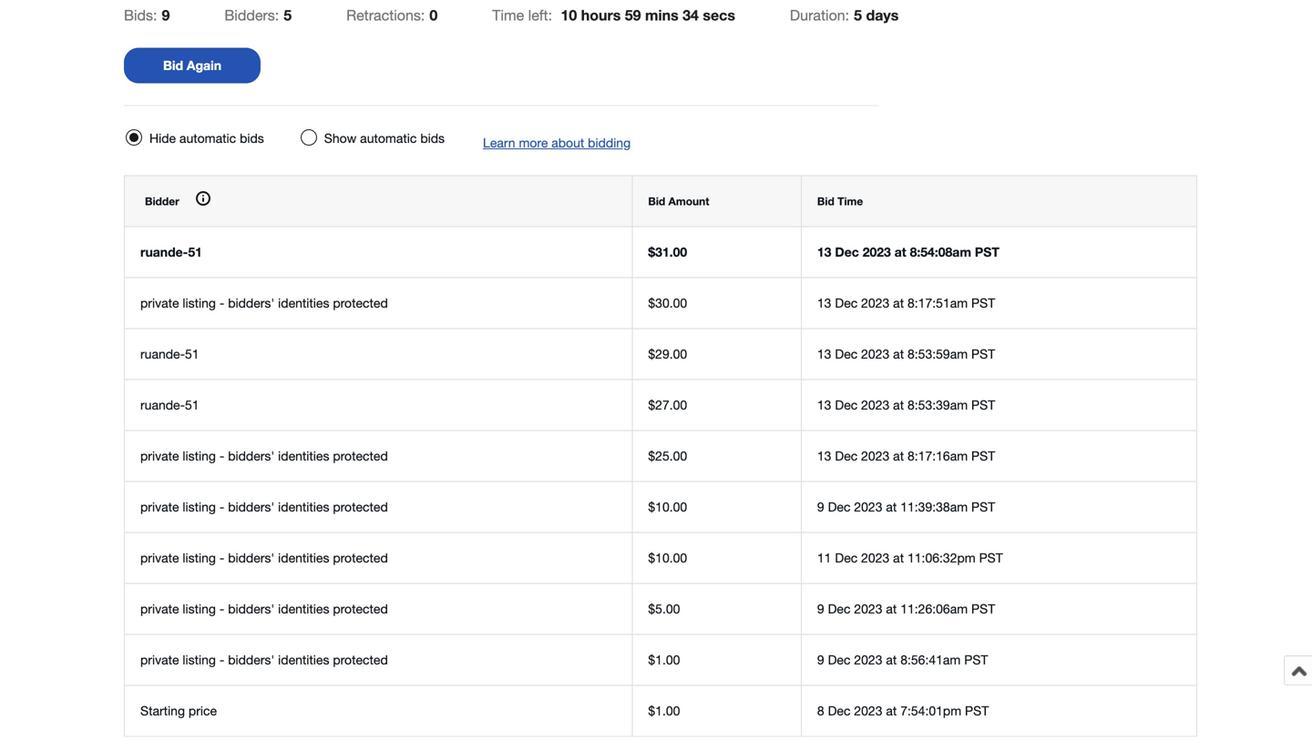 Task type: vqa. For each thing, say whether or not it's contained in the screenshot.


Task type: locate. For each thing, give the bounding box(es) containing it.
4 listing from the top
[[183, 551, 216, 566]]

6 private from the top
[[140, 653, 179, 668]]

time left left:
[[492, 7, 524, 24]]

at left '11:39:38am'
[[886, 500, 897, 515]]

2 vertical spatial 51
[[185, 398, 199, 413]]

at for 8:56:41am
[[886, 653, 897, 668]]

13 dec 2023 at 8:53:59am pst
[[817, 347, 995, 362]]

dec down 11
[[828, 602, 851, 617]]

0 vertical spatial $10.00
[[648, 500, 687, 515]]

2 13 from the top
[[817, 296, 832, 311]]

dec up 8 dec 2023 at 7:54:01pm pst
[[828, 653, 851, 668]]

51 for $29.00
[[185, 347, 199, 362]]

bids left learn
[[420, 131, 445, 146]]

time inside the time left: 10 hours 59 mins 34 secs
[[492, 7, 524, 24]]

1 $1.00 from the top
[[648, 653, 680, 668]]

2023
[[863, 245, 891, 260], [861, 296, 890, 311], [861, 347, 890, 362], [861, 398, 890, 413], [861, 449, 890, 464], [854, 500, 883, 515], [861, 551, 890, 566], [854, 602, 883, 617], [854, 653, 883, 668], [854, 704, 883, 719]]

13 dec 2023 at 8:53:39am pst
[[817, 398, 995, 413]]

1 ruande- from the top
[[140, 245, 188, 260]]

1 identities from the top
[[278, 296, 329, 311]]

5 13 from the top
[[817, 449, 832, 464]]

dec up 11
[[828, 500, 851, 515]]

1 - from the top
[[219, 296, 224, 311]]

2 vertical spatial ruande-51
[[140, 398, 199, 413]]

identities
[[278, 296, 329, 311], [278, 449, 329, 464], [278, 500, 329, 515], [278, 551, 329, 566], [278, 602, 329, 617], [278, 653, 329, 668]]

13 dec 2023 at 8:54:08am pst
[[817, 245, 1000, 260]]

at left 8:53:39am
[[893, 398, 904, 413]]

0 horizontal spatial bids
[[240, 131, 264, 146]]

9 dec 2023 at 11:26:06am pst
[[817, 602, 995, 617]]

1 horizontal spatial bids
[[420, 131, 445, 146]]

bids: 9
[[124, 6, 170, 24]]

2023 up 8 dec 2023 at 7:54:01pm pst
[[854, 653, 883, 668]]

bids left show
[[240, 131, 264, 146]]

4 protected from the top
[[333, 551, 388, 566]]

1 bids from the left
[[240, 131, 264, 146]]

2023 down "13 dec 2023 at 8:53:59am pst"
[[861, 398, 890, 413]]

2 ruande-51 from the top
[[140, 347, 199, 362]]

time up 13 dec 2023 at 8:54:08am pst
[[838, 195, 863, 208]]

automatic
[[179, 131, 236, 146], [360, 131, 417, 146]]

1 bidders' from the top
[[228, 296, 275, 311]]

time
[[492, 7, 524, 24], [838, 195, 863, 208]]

13
[[817, 245, 832, 260], [817, 296, 832, 311], [817, 347, 832, 362], [817, 398, 832, 413], [817, 449, 832, 464]]

51
[[188, 245, 202, 260], [185, 347, 199, 362], [185, 398, 199, 413]]

2 vertical spatial ruande-
[[140, 398, 185, 413]]

2023 for 11:26:06am
[[854, 602, 883, 617]]

bid inside button
[[163, 58, 183, 73]]

dec down 13 dec 2023 at 8:53:39am pst
[[835, 449, 858, 464]]

pst right 8:54:08am
[[975, 245, 1000, 260]]

8:17:51am
[[908, 296, 968, 311]]

bidders'
[[228, 296, 275, 311], [228, 449, 275, 464], [228, 500, 275, 515], [228, 551, 275, 566], [228, 602, 275, 617], [228, 653, 275, 668]]

0 vertical spatial time
[[492, 7, 524, 24]]

3 bidders' from the top
[[228, 500, 275, 515]]

private listing - bidders' identities protected for 11 dec 2023 at 11:06:32pm pst
[[140, 551, 388, 566]]

2023 up the 9 dec 2023 at 8:56:41am pst
[[854, 602, 883, 617]]

at left the 7:54:01pm
[[886, 704, 897, 719]]

9
[[162, 6, 170, 24], [817, 500, 824, 515], [817, 602, 824, 617], [817, 653, 824, 668]]

at
[[895, 245, 906, 260], [893, 296, 904, 311], [893, 347, 904, 362], [893, 398, 904, 413], [893, 449, 904, 464], [886, 500, 897, 515], [893, 551, 904, 566], [886, 602, 897, 617], [886, 653, 897, 668], [886, 704, 897, 719]]

1 $10.00 from the top
[[648, 500, 687, 515]]

2 $1.00 from the top
[[648, 704, 680, 719]]

4 13 from the top
[[817, 398, 832, 413]]

at left 8:17:16am
[[893, 449, 904, 464]]

bidding
[[588, 135, 631, 150]]

pst right 8:17:16am
[[972, 449, 995, 464]]

retractions: 0
[[346, 6, 438, 24]]

2023 right 8
[[854, 704, 883, 719]]

$10.00
[[648, 500, 687, 515], [648, 551, 687, 566]]

listing
[[183, 296, 216, 311], [183, 449, 216, 464], [183, 500, 216, 515], [183, 551, 216, 566], [183, 602, 216, 617], [183, 653, 216, 668]]

5 left days
[[854, 6, 862, 24]]

dec for 11 dec 2023 at 11:06:32pm pst
[[835, 551, 858, 566]]

10
[[561, 6, 577, 24]]

at for 11:06:32pm
[[893, 551, 904, 566]]

0 horizontal spatial bid
[[163, 58, 183, 73]]

ruande-51
[[140, 245, 202, 260], [140, 347, 199, 362], [140, 398, 199, 413]]

34
[[683, 6, 699, 24]]

at left 8:54:08am
[[895, 245, 906, 260]]

protected for 11 dec 2023 at 11:06:32pm pst
[[333, 551, 388, 566]]

pst for 13 dec 2023 at 8:17:16am pst
[[972, 449, 995, 464]]

bidders:
[[225, 7, 279, 24]]

listing for 9 dec 2023 at 11:26:06am pst
[[183, 602, 216, 617]]

0 vertical spatial 51
[[188, 245, 202, 260]]

2 horizontal spatial bid
[[817, 195, 835, 208]]

2023 for 8:17:16am
[[861, 449, 890, 464]]

automatic right show
[[360, 131, 417, 146]]

listing for 9 dec 2023 at 11:39:38am pst
[[183, 500, 216, 515]]

2023 for 8:54:08am
[[863, 245, 891, 260]]

1 horizontal spatial time
[[838, 195, 863, 208]]

price
[[189, 704, 217, 719]]

6 private listing - bidders' identities protected from the top
[[140, 653, 388, 668]]

bid for bid again
[[163, 58, 183, 73]]

6 protected from the top
[[333, 653, 388, 668]]

pst right '11:39:38am'
[[972, 500, 995, 515]]

5 private from the top
[[140, 602, 179, 617]]

dec for 13 dec 2023 at 8:53:39am pst
[[835, 398, 858, 413]]

amount
[[669, 195, 709, 208]]

dec right 11
[[835, 551, 858, 566]]

1 vertical spatial ruande-51
[[140, 347, 199, 362]]

bidders' for 11 dec 2023 at 11:06:32pm pst
[[228, 551, 275, 566]]

private for 9 dec 2023 at 11:39:38am pst
[[140, 500, 179, 515]]

pst right 11:06:32pm
[[979, 551, 1003, 566]]

0 horizontal spatial 5
[[284, 6, 292, 24]]

at for 11:26:06am
[[886, 602, 897, 617]]

0 vertical spatial $1.00
[[648, 653, 680, 668]]

$30.00
[[648, 296, 687, 311]]

0 horizontal spatial time
[[492, 7, 524, 24]]

9 down 11
[[817, 602, 824, 617]]

bids:
[[124, 7, 157, 24]]

ruande- for $29.00
[[140, 347, 185, 362]]

bids for hide automatic bids
[[240, 131, 264, 146]]

$1.00
[[648, 653, 680, 668], [648, 704, 680, 719]]

dec for 13 dec 2023 at 8:53:59am pst
[[835, 347, 858, 362]]

2023 up 13 dec 2023 at 8:17:51am pst
[[863, 245, 891, 260]]

0 horizontal spatial automatic
[[179, 131, 236, 146]]

2 - from the top
[[219, 449, 224, 464]]

4 - from the top
[[219, 551, 224, 566]]

2 identities from the top
[[278, 449, 329, 464]]

4 identities from the top
[[278, 551, 329, 566]]

dec for 8 dec 2023 at 7:54:01pm pst
[[828, 704, 851, 719]]

at left 11:26:06am
[[886, 602, 897, 617]]

5 right bidders:
[[284, 6, 292, 24]]

2023 up 13 dec 2023 at 8:53:39am pst
[[861, 347, 890, 362]]

3 - from the top
[[219, 500, 224, 515]]

protected for 9 dec 2023 at 11:26:06am pst
[[333, 602, 388, 617]]

1 5 from the left
[[284, 6, 292, 24]]

6 listing from the top
[[183, 653, 216, 668]]

at left 11:06:32pm
[[893, 551, 904, 566]]

starting price
[[140, 704, 217, 719]]

$10.00 down $25.00 at the bottom of page
[[648, 500, 687, 515]]

at left 8:56:41am
[[886, 653, 897, 668]]

dec up "13 dec 2023 at 8:53:59am pst"
[[835, 296, 858, 311]]

dec
[[835, 245, 859, 260], [835, 296, 858, 311], [835, 347, 858, 362], [835, 398, 858, 413], [835, 449, 858, 464], [828, 500, 851, 515], [835, 551, 858, 566], [828, 602, 851, 617], [828, 653, 851, 668], [828, 704, 851, 719]]

1 horizontal spatial bid
[[648, 195, 666, 208]]

1 automatic from the left
[[179, 131, 236, 146]]

2023 up 9 dec 2023 at 11:39:38am pst at the bottom
[[861, 449, 890, 464]]

6 bidders' from the top
[[228, 653, 275, 668]]

days
[[866, 6, 899, 24]]

private
[[140, 296, 179, 311], [140, 449, 179, 464], [140, 500, 179, 515], [140, 551, 179, 566], [140, 602, 179, 617], [140, 653, 179, 668]]

listing for 13 dec 2023 at 8:17:16am pst
[[183, 449, 216, 464]]

automatic right hide
[[179, 131, 236, 146]]

pst right 8:17:51am
[[972, 296, 995, 311]]

3 ruande- from the top
[[140, 398, 185, 413]]

2 5 from the left
[[854, 6, 862, 24]]

2023 down 13 dec 2023 at 8:17:16am pst
[[854, 500, 883, 515]]

bids
[[240, 131, 264, 146], [420, 131, 445, 146]]

4 private listing - bidders' identities protected from the top
[[140, 551, 388, 566]]

3 13 from the top
[[817, 347, 832, 362]]

1 13 from the top
[[817, 245, 832, 260]]

ruande-
[[140, 245, 188, 260], [140, 347, 185, 362], [140, 398, 185, 413]]

private for 11 dec 2023 at 11:06:32pm pst
[[140, 551, 179, 566]]

pst right 8:53:39am
[[972, 398, 995, 413]]

private for 13 dec 2023 at 8:17:51am pst
[[140, 296, 179, 311]]

2023 for 8:53:39am
[[861, 398, 890, 413]]

-
[[219, 296, 224, 311], [219, 449, 224, 464], [219, 500, 224, 515], [219, 551, 224, 566], [219, 602, 224, 617], [219, 653, 224, 668]]

2023 for 11:06:32pm
[[861, 551, 890, 566]]

0 vertical spatial ruande-51
[[140, 245, 202, 260]]

5 - from the top
[[219, 602, 224, 617]]

private listing - bidders' identities protected for 9 dec 2023 at 11:39:38am pst
[[140, 500, 388, 515]]

at for 8:53:59am
[[893, 347, 904, 362]]

1 horizontal spatial automatic
[[360, 131, 417, 146]]

private for 13 dec 2023 at 8:17:16am pst
[[140, 449, 179, 464]]

1 vertical spatial ruande-
[[140, 347, 185, 362]]

protected
[[333, 296, 388, 311], [333, 449, 388, 464], [333, 500, 388, 515], [333, 551, 388, 566], [333, 602, 388, 617], [333, 653, 388, 668]]

8:56:41am
[[901, 653, 961, 668]]

- for 9 dec 2023 at 11:39:38am pst
[[219, 500, 224, 515]]

dec up 13 dec 2023 at 8:53:39am pst
[[835, 347, 858, 362]]

1 listing from the top
[[183, 296, 216, 311]]

automatic for show
[[360, 131, 417, 146]]

pst for 13 dec 2023 at 8:54:08am pst
[[975, 245, 1000, 260]]

3 private listing - bidders' identities protected from the top
[[140, 500, 388, 515]]

bidders' for 13 dec 2023 at 8:17:16am pst
[[228, 449, 275, 464]]

1 private listing - bidders' identities protected from the top
[[140, 296, 388, 311]]

pst right the 7:54:01pm
[[965, 704, 989, 719]]

5 bidders' from the top
[[228, 602, 275, 617]]

ruande- for $27.00
[[140, 398, 185, 413]]

- for 11 dec 2023 at 11:06:32pm pst
[[219, 551, 224, 566]]

at for 7:54:01pm
[[886, 704, 897, 719]]

$1.00 for 9 dec 2023 at 8:56:41am pst
[[648, 653, 680, 668]]

2023 up "13 dec 2023 at 8:53:59am pst"
[[861, 296, 890, 311]]

1 vertical spatial 51
[[185, 347, 199, 362]]

8:53:59am
[[908, 347, 968, 362]]

1 ruande-51 from the top
[[140, 245, 202, 260]]

5 identities from the top
[[278, 602, 329, 617]]

private listing - bidders' identities protected
[[140, 296, 388, 311], [140, 449, 388, 464], [140, 500, 388, 515], [140, 551, 388, 566], [140, 602, 388, 617], [140, 653, 388, 668]]

13 for 13 dec 2023 at 8:53:39am pst
[[817, 398, 832, 413]]

3 listing from the top
[[183, 500, 216, 515]]

1 vertical spatial $1.00
[[648, 704, 680, 719]]

13 for 13 dec 2023 at 8:54:08am pst
[[817, 245, 832, 260]]

13 for 13 dec 2023 at 8:53:59am pst
[[817, 347, 832, 362]]

retractions:
[[346, 7, 425, 24]]

2 private listing - bidders' identities protected from the top
[[140, 449, 388, 464]]

dec down bid time
[[835, 245, 859, 260]]

2 private from the top
[[140, 449, 179, 464]]

dec right 8
[[828, 704, 851, 719]]

private listing - bidders' identities protected for 9 dec 2023 at 8:56:41am pst
[[140, 653, 388, 668]]

6 - from the top
[[219, 653, 224, 668]]

1 protected from the top
[[333, 296, 388, 311]]

at left 8:17:51am
[[893, 296, 904, 311]]

learn more about bidding link
[[483, 135, 631, 150]]

4 private from the top
[[140, 551, 179, 566]]

private listing - bidders' identities protected for 9 dec 2023 at 11:26:06am pst
[[140, 602, 388, 617]]

dec down "13 dec 2023 at 8:53:59am pst"
[[835, 398, 858, 413]]

ruande-51 for $29.00
[[140, 347, 199, 362]]

$10.00 for 11 dec 2023 at 11:06:32pm pst
[[648, 551, 687, 566]]

pst right 11:26:06am
[[972, 602, 995, 617]]

pst
[[975, 245, 1000, 260], [972, 296, 995, 311], [972, 347, 995, 362], [972, 398, 995, 413], [972, 449, 995, 464], [972, 500, 995, 515], [979, 551, 1003, 566], [972, 602, 995, 617], [964, 653, 988, 668], [965, 704, 989, 719]]

pst right 8:56:41am
[[964, 653, 988, 668]]

6 identities from the top
[[278, 653, 329, 668]]

2 $10.00 from the top
[[648, 551, 687, 566]]

2 listing from the top
[[183, 449, 216, 464]]

3 ruande-51 from the top
[[140, 398, 199, 413]]

- for 9 dec 2023 at 11:26:06am pst
[[219, 602, 224, 617]]

pst for 8 dec 2023 at 7:54:01pm pst
[[965, 704, 989, 719]]

1 vertical spatial time
[[838, 195, 863, 208]]

2 automatic from the left
[[360, 131, 417, 146]]

11:06:32pm
[[908, 551, 976, 566]]

2 bidders' from the top
[[228, 449, 275, 464]]

9 up 8
[[817, 653, 824, 668]]

5 protected from the top
[[333, 602, 388, 617]]

2 ruande- from the top
[[140, 347, 185, 362]]

5 listing from the top
[[183, 602, 216, 617]]

- for 13 dec 2023 at 8:17:51am pst
[[219, 296, 224, 311]]

2 protected from the top
[[333, 449, 388, 464]]

3 identities from the top
[[278, 500, 329, 515]]

identities for 9 dec 2023 at 8:56:41am pst
[[278, 653, 329, 668]]

3 private from the top
[[140, 500, 179, 515]]

0 vertical spatial ruande-
[[140, 245, 188, 260]]

- for 9 dec 2023 at 8:56:41am pst
[[219, 653, 224, 668]]

3 protected from the top
[[333, 500, 388, 515]]

1 vertical spatial $10.00
[[648, 551, 687, 566]]

8:17:16am
[[908, 449, 968, 464]]

bid
[[163, 58, 183, 73], [648, 195, 666, 208], [817, 195, 835, 208]]

2023 for 8:56:41am
[[854, 653, 883, 668]]

1 horizontal spatial 5
[[854, 6, 862, 24]]

pst right "8:53:59am"
[[972, 347, 995, 362]]

4 bidders' from the top
[[228, 551, 275, 566]]

2023 right 11
[[861, 551, 890, 566]]

5
[[284, 6, 292, 24], [854, 6, 862, 24]]

$10.00 up $5.00
[[648, 551, 687, 566]]

5 private listing - bidders' identities protected from the top
[[140, 602, 388, 617]]

1 private from the top
[[140, 296, 179, 311]]

at left "8:53:59am"
[[893, 347, 904, 362]]

about
[[552, 135, 584, 150]]

dec for 9 dec 2023 at 11:39:38am pst
[[828, 500, 851, 515]]

2 bids from the left
[[420, 131, 445, 146]]

listing for 9 dec 2023 at 8:56:41am pst
[[183, 653, 216, 668]]

9 up 11
[[817, 500, 824, 515]]

mins
[[645, 6, 679, 24]]



Task type: describe. For each thing, give the bounding box(es) containing it.
private listing - bidders' identities protected for 13 dec 2023 at 8:17:51am pst
[[140, 296, 388, 311]]

again
[[187, 58, 221, 73]]

at for 8:53:39am
[[893, 398, 904, 413]]

2023 for 7:54:01pm
[[854, 704, 883, 719]]

hide automatic bids
[[149, 131, 264, 146]]

protected for 9 dec 2023 at 11:39:38am pst
[[333, 500, 388, 515]]

8:53:39am
[[908, 398, 968, 413]]

listing for 11 dec 2023 at 11:06:32pm pst
[[183, 551, 216, 566]]

pst for 9 dec 2023 at 8:56:41am pst
[[964, 653, 988, 668]]

left:
[[528, 7, 552, 24]]

listing for 13 dec 2023 at 8:17:51am pst
[[183, 296, 216, 311]]

dec for 9 dec 2023 at 11:26:06am pst
[[828, 602, 851, 617]]

dec for 9 dec 2023 at 8:56:41am pst
[[828, 653, 851, 668]]

identities for 9 dec 2023 at 11:26:06am pst
[[278, 602, 329, 617]]

hide
[[149, 131, 176, 146]]

bid amount
[[648, 195, 709, 208]]

bidder column header
[[124, 176, 632, 227]]

$31.00
[[648, 245, 687, 260]]

8:54:08am
[[910, 245, 971, 260]]

starting
[[140, 704, 185, 719]]

time left: 10 hours 59 mins 34 secs
[[492, 6, 735, 24]]

pst for 13 dec 2023 at 8:53:59am pst
[[972, 347, 995, 362]]

2023 for 8:17:51am
[[861, 296, 890, 311]]

protected for 9 dec 2023 at 8:56:41am pst
[[333, 653, 388, 668]]

13 dec 2023 at 8:17:51am pst
[[817, 296, 995, 311]]

- for 13 dec 2023 at 8:17:16am pst
[[219, 449, 224, 464]]

at for 8:17:51am
[[893, 296, 904, 311]]

identities for 13 dec 2023 at 8:17:16am pst
[[278, 449, 329, 464]]

$5.00
[[648, 602, 680, 617]]

$1.00 for 8 dec 2023 at 7:54:01pm pst
[[648, 704, 680, 719]]

identities for 9 dec 2023 at 11:39:38am pst
[[278, 500, 329, 515]]

bid again button
[[124, 48, 261, 83]]

13 for 13 dec 2023 at 8:17:16am pst
[[817, 449, 832, 464]]

pst for 9 dec 2023 at 11:26:06am pst
[[972, 602, 995, 617]]

2023 for 8:53:59am
[[861, 347, 890, 362]]

0
[[430, 6, 438, 24]]

9 for $1.00
[[817, 653, 824, 668]]

ruande-51 for $27.00
[[140, 398, 199, 413]]

bidder
[[145, 195, 179, 208]]

show
[[324, 131, 357, 146]]

$27.00
[[648, 398, 687, 413]]

bid for bid time
[[817, 195, 835, 208]]

11 dec 2023 at 11:06:32pm pst
[[817, 551, 1003, 566]]

automatic for hide
[[179, 131, 236, 146]]

5 for 5 days
[[854, 6, 862, 24]]

9 for $10.00
[[817, 500, 824, 515]]

learn
[[483, 135, 515, 150]]

11
[[817, 551, 832, 566]]

5 for 5
[[284, 6, 292, 24]]

11:39:38am
[[901, 500, 968, 515]]

pst for 13 dec 2023 at 8:53:39am pst
[[972, 398, 995, 413]]

bid again
[[163, 58, 221, 73]]

59
[[625, 6, 641, 24]]

more
[[519, 135, 548, 150]]

dec for 13 dec 2023 at 8:17:51am pst
[[835, 296, 858, 311]]

11:26:06am
[[901, 602, 968, 617]]

duration:
[[790, 7, 849, 24]]

pst for 11 dec 2023 at 11:06:32pm pst
[[979, 551, 1003, 566]]

bids for show automatic bids
[[420, 131, 445, 146]]

$29.00
[[648, 347, 687, 362]]

bidders' for 13 dec 2023 at 8:17:51am pst
[[228, 296, 275, 311]]

protected for 13 dec 2023 at 8:17:16am pst
[[333, 449, 388, 464]]

duration: 5 days
[[790, 6, 899, 24]]

at for 11:39:38am
[[886, 500, 897, 515]]

bidders' for 9 dec 2023 at 8:56:41am pst
[[228, 653, 275, 668]]

bidders: 5
[[225, 6, 292, 24]]

protected for 13 dec 2023 at 8:17:51am pst
[[333, 296, 388, 311]]

bidders' for 9 dec 2023 at 11:39:38am pst
[[228, 500, 275, 515]]

hours
[[581, 6, 621, 24]]

show automatic bids
[[324, 131, 445, 146]]

bid for bid amount
[[648, 195, 666, 208]]

9 for $5.00
[[817, 602, 824, 617]]

ruande-51 for $31.00
[[140, 245, 202, 260]]

ruande- for $31.00
[[140, 245, 188, 260]]

private for 9 dec 2023 at 8:56:41am pst
[[140, 653, 179, 668]]

dec for 13 dec 2023 at 8:17:16am pst
[[835, 449, 858, 464]]

9 right bids:
[[162, 6, 170, 24]]

51 for $31.00
[[188, 245, 202, 260]]

$25.00
[[648, 449, 687, 464]]

pst for 13 dec 2023 at 8:17:51am pst
[[972, 296, 995, 311]]

pst for 9 dec 2023 at 11:39:38am pst
[[972, 500, 995, 515]]

2023 for 11:39:38am
[[854, 500, 883, 515]]

13 dec 2023 at 8:17:16am pst
[[817, 449, 995, 464]]

$10.00 for 9 dec 2023 at 11:39:38am pst
[[648, 500, 687, 515]]

dec for 13 dec 2023 at 8:54:08am pst
[[835, 245, 859, 260]]

8
[[817, 704, 824, 719]]

51 for $27.00
[[185, 398, 199, 413]]

13 for 13 dec 2023 at 8:17:51am pst
[[817, 296, 832, 311]]

7:54:01pm
[[901, 704, 962, 719]]

9 dec 2023 at 8:56:41am pst
[[817, 653, 988, 668]]

bidders' for 9 dec 2023 at 11:26:06am pst
[[228, 602, 275, 617]]

identities for 13 dec 2023 at 8:17:51am pst
[[278, 296, 329, 311]]

private listing - bidders' identities protected for 13 dec 2023 at 8:17:16am pst
[[140, 449, 388, 464]]

learn more about bidding
[[483, 135, 631, 150]]

at for 8:17:16am
[[893, 449, 904, 464]]

private for 9 dec 2023 at 11:26:06am pst
[[140, 602, 179, 617]]

bid time
[[817, 195, 863, 208]]

9 dec 2023 at 11:39:38am pst
[[817, 500, 995, 515]]

at for 8:54:08am
[[895, 245, 906, 260]]

8 dec 2023 at 7:54:01pm pst
[[817, 704, 989, 719]]

secs
[[703, 6, 735, 24]]



